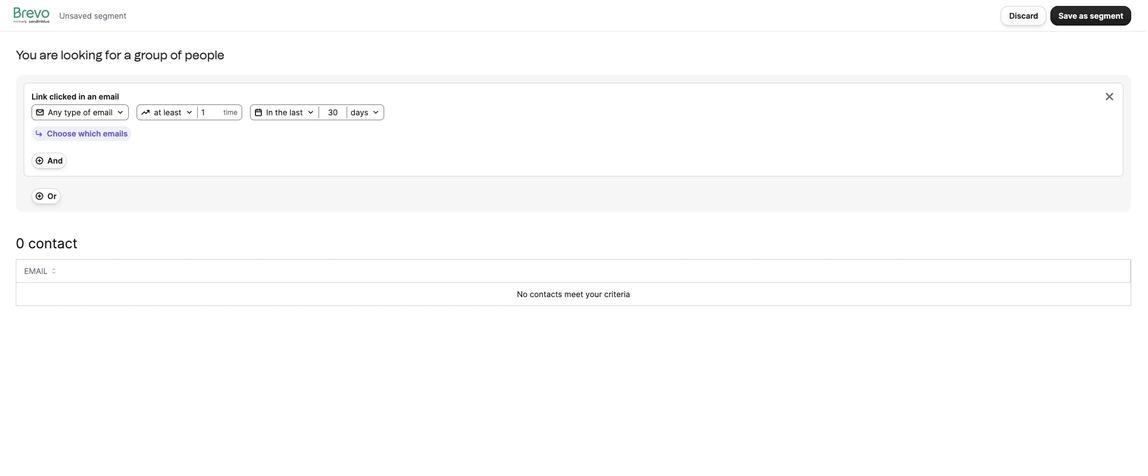 Task type: describe. For each thing, give the bounding box(es) containing it.
unsaved
[[59, 11, 92, 20]]

choose which emails button
[[32, 126, 131, 141]]

email button
[[24, 265, 56, 277]]

as
[[1080, 11, 1089, 20]]

choose which emails
[[47, 129, 128, 139]]

contacts
[[530, 290, 562, 300]]

a
[[124, 48, 131, 62]]

in the last
[[266, 108, 303, 117]]

in
[[79, 92, 85, 102]]

your
[[586, 290, 602, 300]]

you
[[16, 48, 37, 62]]

at
[[154, 108, 161, 117]]

meet
[[565, 290, 584, 300]]

segment inside button
[[1090, 11, 1124, 20]]

unsaved segment
[[59, 11, 127, 20]]

choose
[[47, 129, 76, 139]]

at least
[[154, 108, 182, 117]]

0
[[16, 235, 24, 252]]

any type of email button
[[32, 107, 128, 118]]

of inside "button"
[[83, 108, 91, 117]]

save as segment
[[1059, 11, 1124, 20]]

and
[[47, 156, 63, 166]]

time
[[223, 108, 238, 116]]

an
[[87, 92, 97, 102]]

in
[[266, 108, 273, 117]]

discard button
[[1001, 6, 1047, 25]]

0 vertical spatial email
[[99, 92, 119, 102]]

save as segment button
[[1051, 6, 1132, 25]]

1 segment from the left
[[94, 11, 127, 20]]

0 vertical spatial of
[[170, 48, 182, 62]]

no contacts meet your criteria
[[517, 290, 630, 300]]

days button
[[347, 107, 384, 118]]

any
[[48, 108, 62, 117]]

looking
[[61, 48, 102, 62]]

people
[[185, 48, 225, 62]]

criteria
[[605, 290, 630, 300]]



Task type: vqa. For each thing, say whether or not it's contained in the screenshot.
ROWS
no



Task type: locate. For each thing, give the bounding box(es) containing it.
email
[[24, 266, 48, 276]]

you are looking for a group of people
[[16, 48, 225, 62]]

1 horizontal spatial of
[[170, 48, 182, 62]]

days
[[351, 108, 369, 117]]

any type of email
[[48, 108, 113, 117]]

email inside "button"
[[93, 108, 113, 117]]

of right "type"
[[83, 108, 91, 117]]

email
[[99, 92, 119, 102], [93, 108, 113, 117]]

last
[[290, 108, 303, 117]]

which
[[78, 129, 101, 139]]

1 vertical spatial email
[[93, 108, 113, 117]]

segment right as
[[1090, 11, 1124, 20]]

contact
[[28, 235, 78, 252]]

segment right "unsaved"
[[94, 11, 127, 20]]

0 horizontal spatial segment
[[94, 11, 127, 20]]

discard
[[1010, 11, 1039, 20]]

or button
[[32, 188, 61, 204]]

link clicked in an email
[[32, 92, 119, 102]]

for
[[105, 48, 122, 62]]

in the last button
[[250, 107, 319, 118]]

the
[[275, 108, 287, 117]]

0 contact
[[16, 235, 78, 252]]

least
[[164, 108, 182, 117]]

email down an
[[93, 108, 113, 117]]

None number field
[[198, 108, 223, 117], [319, 108, 347, 117], [198, 108, 223, 117], [319, 108, 347, 117]]

at least button
[[137, 107, 197, 118]]

segment
[[94, 11, 127, 20], [1090, 11, 1124, 20]]

no
[[517, 290, 528, 300]]

are
[[40, 48, 58, 62]]

email right an
[[99, 92, 119, 102]]

2 segment from the left
[[1090, 11, 1124, 20]]

link
[[32, 92, 47, 102]]

type
[[64, 108, 81, 117]]

of right group
[[170, 48, 182, 62]]

clicked
[[49, 92, 77, 102]]

save
[[1059, 11, 1078, 20]]

emails
[[103, 129, 128, 139]]

1 horizontal spatial segment
[[1090, 11, 1124, 20]]

of
[[170, 48, 182, 62], [83, 108, 91, 117]]

and button
[[32, 153, 67, 169]]

group
[[134, 48, 168, 62]]

or
[[47, 191, 57, 201]]

1 vertical spatial of
[[83, 108, 91, 117]]

0 horizontal spatial of
[[83, 108, 91, 117]]



